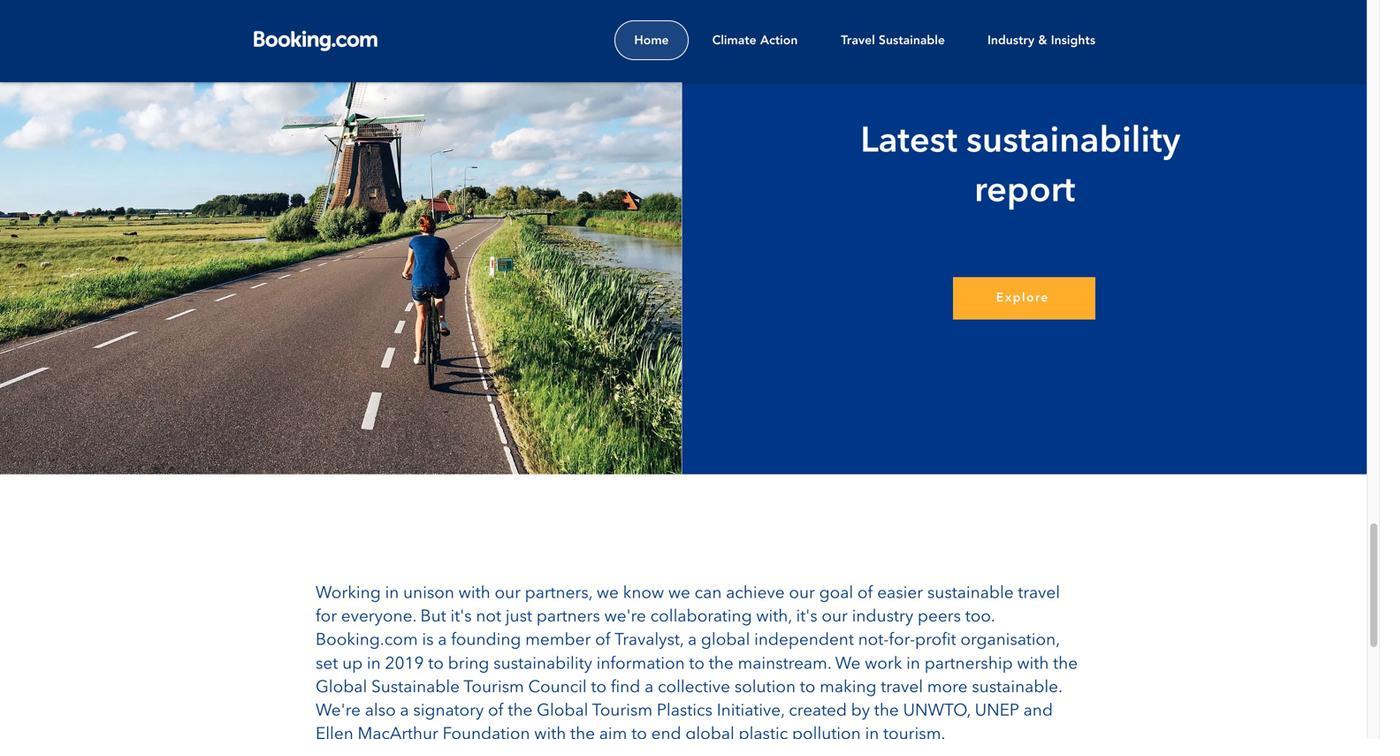 Task type: describe. For each thing, give the bounding box(es) containing it.
climate
[[713, 33, 757, 47]]

industry
[[988, 33, 1035, 47]]

member
[[525, 633, 591, 649]]

1 we from the left
[[597, 585, 619, 602]]

collective
[[658, 680, 730, 696]]

end
[[651, 727, 682, 739]]

macarthur
[[358, 727, 439, 739]]

partners,
[[525, 585, 593, 602]]

home
[[635, 33, 669, 47]]

a up macarthur
[[400, 703, 409, 720]]

0 vertical spatial travel
[[1018, 585, 1061, 602]]

booking_com_logotype_aug2020_white.png image
[[250, 27, 385, 52]]

0 horizontal spatial global
[[316, 680, 367, 696]]

mainstream.
[[738, 656, 832, 673]]

tourism.
[[884, 727, 946, 739]]

the up foundation
[[508, 703, 533, 720]]

industry & insights
[[988, 33, 1096, 47]]

find
[[611, 680, 641, 696]]

in up everyone.
[[385, 585, 399, 602]]

set
[[316, 656, 338, 673]]

2019
[[385, 656, 424, 673]]

insights
[[1051, 33, 1096, 47]]

to up created
[[800, 680, 816, 696]]

action
[[760, 33, 798, 47]]

we
[[836, 656, 861, 673]]

a right is
[[438, 633, 447, 649]]

climate action link
[[693, 20, 818, 60]]

0 horizontal spatial tourism
[[464, 680, 524, 696]]

sustainable inside working in unison with our partners, we know we can achieve our goal of easier sustainable travel for everyone. but it's not just partners we're collaborating with, it's our industry peers too. booking.com is a founding member of travalyst, a global independent not-for-profit organisation, set up in 2019 to bring sustainability information to the mainstream. we work in partnership with the global sustainable tourism council to find a collective solution to making travel more sustainable. we're also a signatory of the global tourism plastics initiative, created by the unwto, unep and ellen macarthur foundation with the aim to end global plastic pollution in tourism.
[[371, 680, 460, 696]]

1 vertical spatial global
[[686, 727, 735, 739]]

sustainable inside travel sustainable link
[[879, 33, 945, 47]]

work
[[865, 656, 902, 673]]

explore
[[997, 292, 1050, 305]]

plastics
[[657, 703, 713, 720]]

everyone.
[[341, 609, 416, 626]]

not
[[476, 609, 501, 626]]

a right find
[[645, 680, 654, 696]]

1 horizontal spatial global
[[537, 703, 588, 720]]

0 vertical spatial global
[[701, 633, 750, 649]]

more
[[928, 680, 968, 696]]

industry & insights link
[[968, 20, 1115, 60]]

in right up
[[367, 656, 381, 673]]

latest sustainability
[[861, 125, 1190, 161]]

1 vertical spatial of
[[595, 633, 611, 649]]

just
[[506, 609, 532, 626]]

1 horizontal spatial with
[[534, 727, 566, 739]]

booking.com
[[316, 633, 418, 649]]

to left find
[[591, 680, 607, 696]]

easier
[[878, 585, 923, 602]]

gettyimages-584713596 (1).jpg image
[[0, 0, 682, 474]]

2 horizontal spatial with
[[1017, 656, 1049, 673]]

travel sustainable link
[[822, 20, 965, 60]]

0 vertical spatial with
[[459, 585, 491, 602]]

with,
[[756, 609, 792, 626]]

0 vertical spatial of
[[858, 585, 873, 602]]

founding
[[451, 633, 521, 649]]

goal
[[819, 585, 854, 602]]

2 it's from the left
[[796, 609, 818, 626]]

partners
[[537, 609, 600, 626]]

plastic
[[739, 727, 788, 739]]

up
[[342, 656, 363, 673]]

partnership
[[925, 656, 1013, 673]]

aim
[[599, 727, 627, 739]]

unep
[[975, 703, 1020, 720]]

but
[[421, 609, 446, 626]]

the right by on the right of page
[[875, 703, 899, 720]]

to down is
[[428, 656, 444, 673]]

1 vertical spatial tourism
[[592, 703, 653, 720]]

can
[[695, 585, 722, 602]]



Task type: vqa. For each thing, say whether or not it's contained in the screenshot.
available
no



Task type: locate. For each thing, give the bounding box(es) containing it.
unwto,
[[903, 703, 971, 720]]

by
[[851, 703, 870, 720]]

too.
[[966, 609, 995, 626]]

making
[[820, 680, 877, 696]]

our
[[495, 585, 521, 602], [789, 585, 815, 602], [822, 609, 848, 626]]

to right aim
[[632, 727, 647, 739]]

initiative,
[[717, 703, 785, 720]]

sustainable right travel
[[879, 33, 945, 47]]

the
[[709, 656, 734, 673], [1053, 656, 1078, 673], [508, 703, 533, 720], [875, 703, 899, 720], [571, 727, 595, 739]]

travel
[[841, 33, 875, 47]]

1 horizontal spatial it's
[[796, 609, 818, 626]]

2 horizontal spatial of
[[858, 585, 873, 602]]

know
[[623, 585, 664, 602]]

foundation
[[443, 727, 530, 739]]

to up collective
[[689, 656, 705, 673]]

sustainability
[[967, 125, 1181, 161], [494, 656, 592, 673]]

sustainability up report at the right top
[[967, 125, 1181, 161]]

0 horizontal spatial with
[[459, 585, 491, 602]]

0 vertical spatial tourism
[[464, 680, 524, 696]]

a down collaborating on the bottom of the page
[[688, 633, 697, 649]]

latest
[[861, 125, 958, 161]]

home link
[[615, 20, 689, 60]]

&
[[1039, 33, 1048, 47]]

not-
[[858, 633, 889, 649]]

we left can
[[669, 585, 691, 602]]

report
[[975, 175, 1076, 210]]

the left aim
[[571, 727, 595, 739]]

2 vertical spatial of
[[488, 703, 504, 720]]

the up sustainable. at the right bottom of the page
[[1053, 656, 1078, 673]]

signatory
[[413, 703, 484, 720]]

1 horizontal spatial sustainable
[[879, 33, 945, 47]]

1 horizontal spatial our
[[789, 585, 815, 602]]

global down collaborating on the bottom of the page
[[701, 633, 750, 649]]

of down we're
[[595, 633, 611, 649]]

1 horizontal spatial sustainability
[[967, 125, 1181, 161]]

with
[[459, 585, 491, 602], [1017, 656, 1049, 673], [534, 727, 566, 739]]

working in unison with our partners, we know we can achieve our goal of easier sustainable travel for everyone. but it's not just partners we're collaborating with, it's our industry peers too. booking.com is a founding member of travalyst, a global independent not-for-profit organisation, set up in 2019 to bring sustainability information to the mainstream. we work in partnership with the global sustainable tourism council to find a collective solution to making travel more sustainable. we're also a signatory of the global tourism plastics initiative, created by the unwto, unep and ellen macarthur foundation with the aim to end global plastic pollution in tourism.
[[316, 585, 1078, 739]]

sustainable down 2019 at the bottom
[[371, 680, 460, 696]]

for-
[[889, 633, 915, 649]]

it's up independent
[[796, 609, 818, 626]]

travel sustainable
[[841, 33, 945, 47]]

it's left the not
[[451, 609, 472, 626]]

0 vertical spatial sustainable
[[879, 33, 945, 47]]

our up just
[[495, 585, 521, 602]]

our left goal
[[789, 585, 815, 602]]

1 vertical spatial with
[[1017, 656, 1049, 673]]

ellen
[[316, 727, 354, 739]]

1 horizontal spatial travel
[[1018, 585, 1061, 602]]

we're
[[605, 609, 646, 626]]

sustainability up council
[[494, 656, 592, 673]]

global up we're
[[316, 680, 367, 696]]

0 horizontal spatial our
[[495, 585, 521, 602]]

it's
[[451, 609, 472, 626], [796, 609, 818, 626]]

we're
[[316, 703, 361, 720]]

collaborating
[[651, 609, 752, 626]]

sustainable
[[928, 585, 1014, 602]]

in
[[385, 585, 399, 602], [367, 656, 381, 673], [907, 656, 921, 673], [865, 727, 879, 739]]

sustainable.
[[972, 680, 1063, 696]]

we
[[597, 585, 619, 602], [669, 585, 691, 602]]

1 vertical spatial sustainable
[[371, 680, 460, 696]]

solution
[[735, 680, 796, 696]]

1 vertical spatial sustainability
[[494, 656, 592, 673]]

1 horizontal spatial tourism
[[592, 703, 653, 720]]

with up sustainable. at the right bottom of the page
[[1017, 656, 1049, 673]]

0 vertical spatial sustainability
[[967, 125, 1181, 161]]

in down for-
[[907, 656, 921, 673]]

the up collective
[[709, 656, 734, 673]]

also
[[365, 703, 396, 720]]

created
[[789, 703, 847, 720]]

2 we from the left
[[669, 585, 691, 602]]

0 horizontal spatial it's
[[451, 609, 472, 626]]

1 vertical spatial travel
[[881, 680, 923, 696]]

profit
[[915, 633, 957, 649]]

independent
[[755, 633, 854, 649]]

travel
[[1018, 585, 1061, 602], [881, 680, 923, 696]]

working
[[316, 585, 381, 602]]

1 horizontal spatial of
[[595, 633, 611, 649]]

a
[[438, 633, 447, 649], [688, 633, 697, 649], [645, 680, 654, 696], [400, 703, 409, 720]]

tourism
[[464, 680, 524, 696], [592, 703, 653, 720]]

tourism down bring
[[464, 680, 524, 696]]

to
[[428, 656, 444, 673], [689, 656, 705, 673], [591, 680, 607, 696], [800, 680, 816, 696], [632, 727, 647, 739]]

travel down work
[[881, 680, 923, 696]]

our down goal
[[822, 609, 848, 626]]

of up foundation
[[488, 703, 504, 720]]

of
[[858, 585, 873, 602], [595, 633, 611, 649], [488, 703, 504, 720]]

achieve
[[726, 585, 785, 602]]

0 horizontal spatial we
[[597, 585, 619, 602]]

pollution
[[792, 727, 861, 739]]

0 horizontal spatial travel
[[881, 680, 923, 696]]

and
[[1024, 703, 1053, 720]]

travalyst,
[[615, 633, 684, 649]]

peers
[[918, 609, 961, 626]]

global
[[701, 633, 750, 649], [686, 727, 735, 739]]

2 vertical spatial with
[[534, 727, 566, 739]]

explore link
[[954, 277, 1096, 320]]

climate action
[[713, 33, 798, 47]]

of right goal
[[858, 585, 873, 602]]

1 horizontal spatial we
[[669, 585, 691, 602]]

0 horizontal spatial of
[[488, 703, 504, 720]]

0 horizontal spatial sustainable
[[371, 680, 460, 696]]

tourism up aim
[[592, 703, 653, 720]]

global down plastics
[[686, 727, 735, 739]]

global down council
[[537, 703, 588, 720]]

with down council
[[534, 727, 566, 739]]

0 vertical spatial global
[[316, 680, 367, 696]]

2 horizontal spatial our
[[822, 609, 848, 626]]

we up we're
[[597, 585, 619, 602]]

information
[[597, 656, 685, 673]]

global
[[316, 680, 367, 696], [537, 703, 588, 720]]

0 horizontal spatial sustainability
[[494, 656, 592, 673]]

council
[[528, 680, 587, 696]]

sustainability inside working in unison with our partners, we know we can achieve our goal of easier sustainable travel for everyone. but it's not just partners we're collaborating with, it's our industry peers too. booking.com is a founding member of travalyst, a global independent not-for-profit organisation, set up in 2019 to bring sustainability information to the mainstream. we work in partnership with the global sustainable tourism council to find a collective solution to making travel more sustainable. we're also a signatory of the global tourism plastics initiative, created by the unwto, unep and ellen macarthur foundation with the aim to end global plastic pollution in tourism.
[[494, 656, 592, 673]]

industry
[[852, 609, 914, 626]]

for
[[316, 609, 337, 626]]

with up the not
[[459, 585, 491, 602]]

1 vertical spatial global
[[537, 703, 588, 720]]

travel up organisation, at right bottom
[[1018, 585, 1061, 602]]

is
[[422, 633, 434, 649]]

in down by on the right of page
[[865, 727, 879, 739]]

1 it's from the left
[[451, 609, 472, 626]]

organisation,
[[961, 633, 1060, 649]]

unison
[[403, 585, 455, 602]]

sustainable
[[879, 33, 945, 47], [371, 680, 460, 696]]

bring
[[448, 656, 489, 673]]



